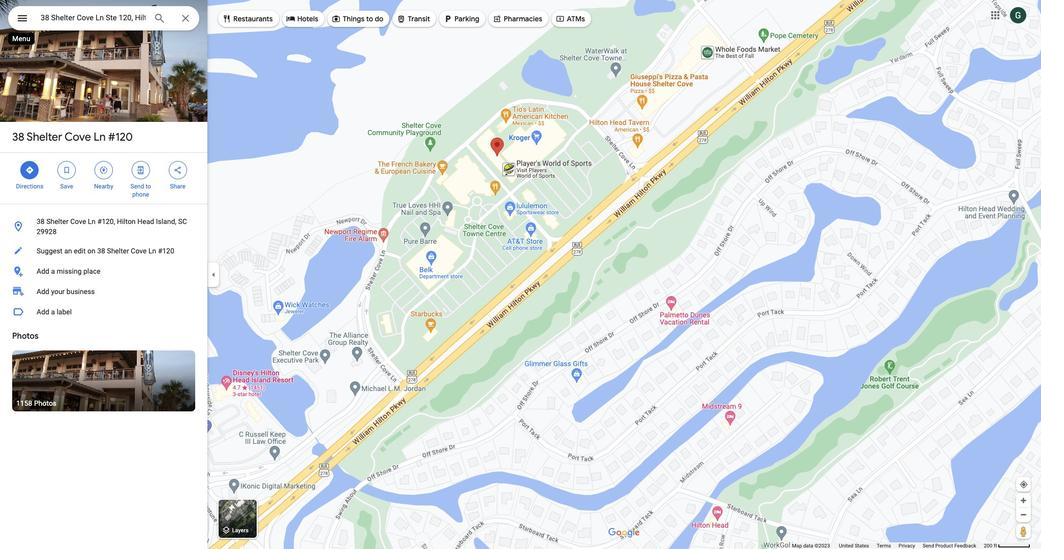 Task type: describe. For each thing, give the bounding box(es) containing it.
cove for #120,
[[70, 218, 86, 226]]

add your business
[[37, 288, 95, 296]]

38 for 38 shelter cove ln #120
[[12, 130, 24, 144]]

 things to do
[[332, 13, 384, 24]]

google maps element
[[0, 0, 1041, 550]]

suggest an edit on 38 shelter cove ln #120
[[37, 247, 174, 255]]

 button
[[8, 6, 37, 33]]

1158
[[16, 400, 32, 408]]

map
[[792, 544, 802, 549]]

hilton
[[117, 218, 136, 226]]

ln for #120,
[[88, 218, 96, 226]]

an
[[64, 247, 72, 255]]

data
[[804, 544, 814, 549]]


[[136, 165, 145, 176]]

 parking
[[443, 13, 479, 24]]

head
[[137, 218, 154, 226]]

ln for #120
[[94, 130, 106, 144]]

restaurants
[[233, 14, 273, 23]]

collapse side panel image
[[208, 269, 219, 280]]

 transit
[[397, 13, 430, 24]]


[[493, 13, 502, 24]]

missing
[[57, 267, 82, 276]]

cove inside suggest an edit on 38 shelter cove ln #120 button
[[131, 247, 147, 255]]

to inside the send to phone
[[146, 183, 151, 190]]

map data ©2023
[[792, 544, 832, 549]]

 atms
[[556, 13, 585, 24]]

privacy button
[[899, 543, 915, 550]]

directions
[[16, 183, 43, 190]]

suggest an edit on 38 shelter cove ln #120 button
[[0, 241, 207, 261]]

label
[[57, 308, 72, 316]]

add a label button
[[0, 302, 207, 322]]


[[99, 165, 108, 176]]

send product feedback
[[923, 544, 977, 549]]

zoom out image
[[1020, 512, 1028, 519]]

0 horizontal spatial #120
[[108, 130, 133, 144]]

photos inside button
[[34, 400, 56, 408]]

actions for 38 shelter cove ln #120 region
[[0, 153, 207, 204]]


[[397, 13, 406, 24]]

add a label
[[37, 308, 72, 316]]

business
[[67, 288, 95, 296]]


[[556, 13, 565, 24]]

hotels
[[297, 14, 318, 23]]

united states
[[839, 544, 869, 549]]

edit
[[74, 247, 86, 255]]

38 Shelter Cove Ln Ste 120, Hilton Head Island, SC 29928 field
[[8, 6, 199, 31]]

200
[[984, 544, 993, 549]]


[[16, 11, 28, 25]]

united
[[839, 544, 854, 549]]

add for add a missing place
[[37, 267, 49, 276]]

add for add your business
[[37, 288, 49, 296]]

atms
[[567, 14, 585, 23]]

 hotels
[[286, 13, 318, 24]]



Task type: vqa. For each thing, say whether or not it's contained in the screenshot.


Task type: locate. For each thing, give the bounding box(es) containing it.

[[62, 165, 71, 176]]

terms
[[877, 544, 891, 549]]

38 right on
[[97, 247, 105, 255]]

add down suggest
[[37, 267, 49, 276]]

#120 down island,
[[158, 247, 174, 255]]

0 vertical spatial send
[[130, 183, 144, 190]]

add
[[37, 267, 49, 276], [37, 288, 49, 296], [37, 308, 49, 316]]

island,
[[156, 218, 176, 226]]

38
[[12, 130, 24, 144], [37, 218, 45, 226], [97, 247, 105, 255]]

add left label
[[37, 308, 49, 316]]

states
[[855, 544, 869, 549]]

1 vertical spatial send
[[923, 544, 934, 549]]

0 vertical spatial ln
[[94, 130, 106, 144]]

to
[[366, 14, 373, 23], [146, 183, 151, 190]]

shelter
[[27, 130, 62, 144], [46, 218, 69, 226], [107, 247, 129, 255]]

suggest
[[37, 247, 63, 255]]

shelter up the 
[[27, 130, 62, 144]]


[[173, 165, 182, 176]]

200 ft
[[984, 544, 997, 549]]

38 for 38 shelter cove ln #120, hilton head island, sc 29928
[[37, 218, 45, 226]]

cove left #120,
[[70, 218, 86, 226]]

a left label
[[51, 308, 55, 316]]

cove for #120
[[65, 130, 91, 144]]

ln
[[94, 130, 106, 144], [88, 218, 96, 226], [148, 247, 156, 255]]

a for missing
[[51, 267, 55, 276]]

save
[[60, 183, 73, 190]]

0 vertical spatial a
[[51, 267, 55, 276]]

shelter inside 38 shelter cove ln #120, hilton head island, sc 29928
[[46, 218, 69, 226]]

ft
[[994, 544, 997, 549]]

send product feedback button
[[923, 543, 977, 550]]

footer containing map data ©2023
[[792, 543, 984, 550]]

 pharmacies
[[493, 13, 543, 24]]

add a missing place button
[[0, 261, 207, 282]]

2 vertical spatial shelter
[[107, 247, 129, 255]]

200 ft button
[[984, 544, 1031, 549]]

to inside  things to do
[[366, 14, 373, 23]]

1 horizontal spatial to
[[366, 14, 373, 23]]

footer inside google maps element
[[792, 543, 984, 550]]

send inside the send to phone
[[130, 183, 144, 190]]

1 vertical spatial ln
[[88, 218, 96, 226]]

1 vertical spatial add
[[37, 288, 49, 296]]

38 inside button
[[97, 247, 105, 255]]

photos down the add a label
[[12, 332, 39, 342]]

2 vertical spatial ln
[[148, 247, 156, 255]]

your
[[51, 288, 65, 296]]

to up phone
[[146, 183, 151, 190]]


[[222, 13, 231, 24]]

1 horizontal spatial 38
[[37, 218, 45, 226]]

38 shelter cove ln #120, hilton head island, sc 29928 button
[[0, 213, 207, 241]]

none field inside 38 shelter cove ln ste 120, hilton head island, sc 29928 field
[[41, 12, 145, 24]]

0 vertical spatial 38
[[12, 130, 24, 144]]

do
[[375, 14, 384, 23]]

zoom in image
[[1020, 497, 1028, 505]]

 search field
[[8, 6, 199, 33]]

0 vertical spatial photos
[[12, 332, 39, 342]]

©2023
[[815, 544, 830, 549]]

nearby
[[94, 183, 113, 190]]


[[443, 13, 453, 24]]

layers
[[232, 528, 249, 535]]

1 add from the top
[[37, 267, 49, 276]]

2 vertical spatial 38
[[97, 247, 105, 255]]

place
[[83, 267, 100, 276]]

footer
[[792, 543, 984, 550]]

send to phone
[[130, 183, 151, 198]]

1 a from the top
[[51, 267, 55, 276]]

send
[[130, 183, 144, 190], [923, 544, 934, 549]]

shelter inside button
[[107, 247, 129, 255]]

share
[[170, 183, 186, 190]]

38 shelter cove ln #120 main content
[[0, 0, 212, 550]]

parking
[[455, 14, 479, 23]]

0 vertical spatial shelter
[[27, 130, 62, 144]]

cove up 
[[65, 130, 91, 144]]

things
[[343, 14, 365, 23]]

cove inside 38 shelter cove ln #120, hilton head island, sc 29928
[[70, 218, 86, 226]]

phone
[[132, 191, 149, 198]]

1 horizontal spatial send
[[923, 544, 934, 549]]

privacy
[[899, 544, 915, 549]]

#120 inside button
[[158, 247, 174, 255]]

ln down head
[[148, 247, 156, 255]]


[[25, 165, 34, 176]]

0 horizontal spatial send
[[130, 183, 144, 190]]

38 shelter cove ln #120, hilton head island, sc 29928
[[37, 218, 187, 236]]

a
[[51, 267, 55, 276], [51, 308, 55, 316]]

38 inside 38 shelter cove ln #120, hilton head island, sc 29928
[[37, 218, 45, 226]]

38 up 29928
[[37, 218, 45, 226]]

2 vertical spatial cove
[[131, 247, 147, 255]]

1 horizontal spatial #120
[[158, 247, 174, 255]]

product
[[936, 544, 953, 549]]

3 add from the top
[[37, 308, 49, 316]]

pharmacies
[[504, 14, 543, 23]]

united states button
[[839, 543, 869, 550]]

photos right 1158
[[34, 400, 56, 408]]


[[286, 13, 295, 24]]

a left 'missing'
[[51, 267, 55, 276]]

0 horizontal spatial to
[[146, 183, 151, 190]]

shelter up 29928
[[46, 218, 69, 226]]

#120,
[[97, 218, 115, 226]]

cove
[[65, 130, 91, 144], [70, 218, 86, 226], [131, 247, 147, 255]]

2 vertical spatial add
[[37, 308, 49, 316]]

google account: greg robinson  
(robinsongreg175@gmail.com) image
[[1010, 7, 1027, 23]]

1 vertical spatial shelter
[[46, 218, 69, 226]]

2 add from the top
[[37, 288, 49, 296]]

ln left #120,
[[88, 218, 96, 226]]

ln up 
[[94, 130, 106, 144]]

add a missing place
[[37, 267, 100, 276]]

feedback
[[955, 544, 977, 549]]

shelter for 38 shelter cove ln #120
[[27, 130, 62, 144]]

add for add a label
[[37, 308, 49, 316]]

1 vertical spatial #120
[[158, 247, 174, 255]]

sc
[[178, 218, 187, 226]]

cove down head
[[131, 247, 147, 255]]

1158 photos button
[[12, 351, 195, 412]]

1 vertical spatial 38
[[37, 218, 45, 226]]

add your business link
[[0, 282, 207, 302]]

#120
[[108, 130, 133, 144], [158, 247, 174, 255]]

show your location image
[[1019, 481, 1029, 490]]

on
[[87, 247, 95, 255]]

1 vertical spatial to
[[146, 183, 151, 190]]

0 vertical spatial #120
[[108, 130, 133, 144]]

0 horizontal spatial 38
[[12, 130, 24, 144]]

a for label
[[51, 308, 55, 316]]

ln inside 38 shelter cove ln #120, hilton head island, sc 29928
[[88, 218, 96, 226]]

shelter up add a missing place button
[[107, 247, 129, 255]]

shelter for 38 shelter cove ln #120, hilton head island, sc 29928
[[46, 218, 69, 226]]

terms button
[[877, 543, 891, 550]]

send for send product feedback
[[923, 544, 934, 549]]

ln inside suggest an edit on 38 shelter cove ln #120 button
[[148, 247, 156, 255]]

1 vertical spatial cove
[[70, 218, 86, 226]]

photos
[[12, 332, 39, 342], [34, 400, 56, 408]]

38 shelter cove ln #120
[[12, 130, 133, 144]]

 restaurants
[[222, 13, 273, 24]]


[[332, 13, 341, 24]]

#120 up 
[[108, 130, 133, 144]]

1158 photos
[[16, 400, 56, 408]]

send left product
[[923, 544, 934, 549]]

None field
[[41, 12, 145, 24]]

send for send to phone
[[130, 183, 144, 190]]

send inside button
[[923, 544, 934, 549]]

1 vertical spatial a
[[51, 308, 55, 316]]

29928
[[37, 228, 57, 236]]

transit
[[408, 14, 430, 23]]

0 vertical spatial cove
[[65, 130, 91, 144]]

2 horizontal spatial 38
[[97, 247, 105, 255]]

show street view coverage image
[[1016, 524, 1031, 539]]

send up phone
[[130, 183, 144, 190]]

add left your
[[37, 288, 49, 296]]

38 up 'directions'
[[12, 130, 24, 144]]

0 vertical spatial to
[[366, 14, 373, 23]]

1 vertical spatial photos
[[34, 400, 56, 408]]

to left do
[[366, 14, 373, 23]]

0 vertical spatial add
[[37, 267, 49, 276]]

2 a from the top
[[51, 308, 55, 316]]



